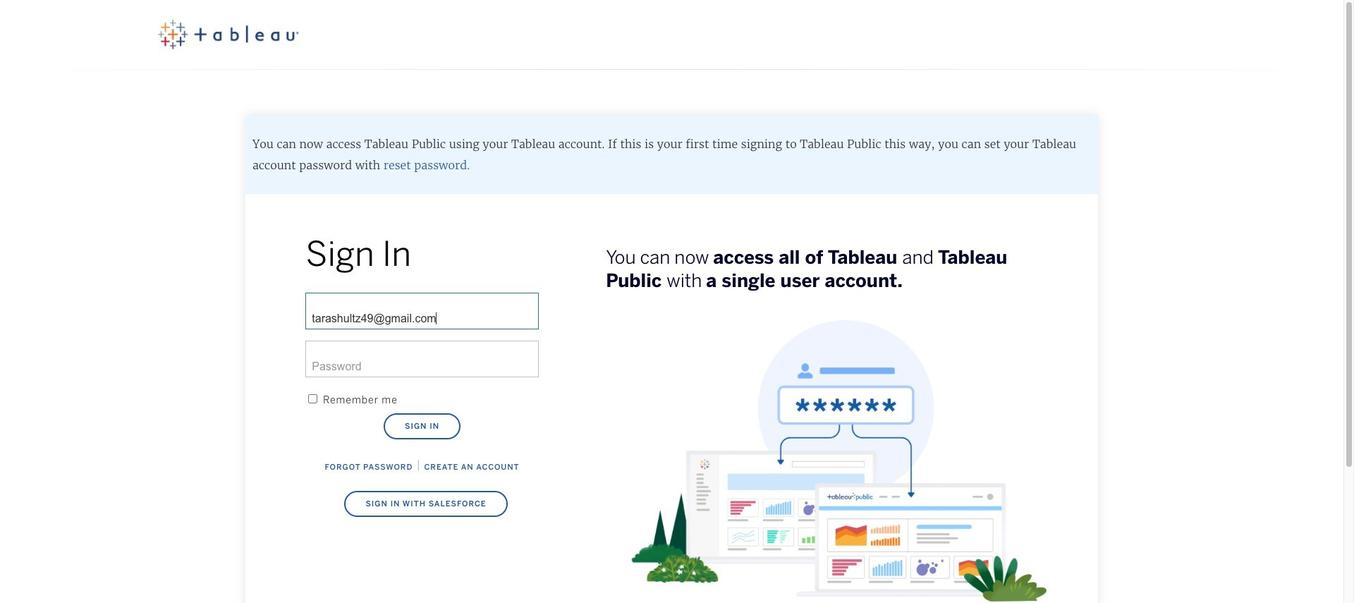 Task type: locate. For each thing, give the bounding box(es) containing it.
None checkbox
[[308, 394, 318, 403]]

Password password field
[[306, 340, 539, 377]]

Email email field
[[306, 293, 539, 329]]

tableau software image
[[158, 20, 299, 49]]



Task type: vqa. For each thing, say whether or not it's contained in the screenshot.
Email email field
yes



